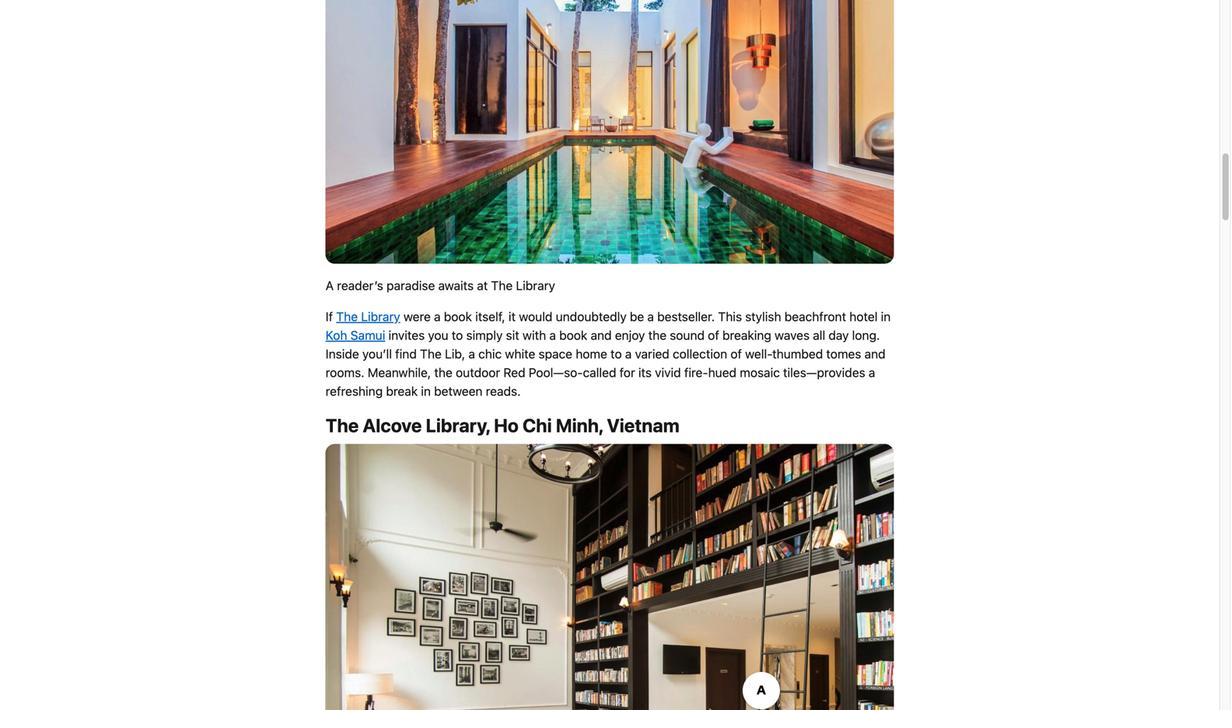 Task type: vqa. For each thing, say whether or not it's contained in the screenshot.
the Tallinn 85 things to do
no



Task type: describe. For each thing, give the bounding box(es) containing it.
meanwhile,
[[368, 366, 431, 380]]

a right the with
[[550, 328, 556, 343]]

the alcove library, ho chi minh, vietnam
[[326, 415, 680, 437]]

break
[[386, 384, 418, 399]]

thumbed
[[773, 347, 823, 362]]

sit
[[506, 328, 519, 343]]

1 horizontal spatial and
[[865, 347, 886, 362]]

0 vertical spatial the
[[648, 328, 667, 343]]

invites you to simply sit with a book and enjoy the sound of breaking waves all day long. inside you'll find the lib, a chic white space home to a varied collection of well-thumbed tomes and rooms. meanwhile, the outdoor red pool—so-called for its vivid fire-hued mosaic tiles—provides a refreshing break in between reads.
[[326, 328, 886, 399]]

a reader's paradise awaits at the library
[[326, 278, 555, 293]]

the inside invites you to simply sit with a book and enjoy the sound of breaking waves all day long. inside you'll find the lib, a chic white space home to a varied collection of well-thumbed tomes and rooms. meanwhile, the outdoor red pool—so-called for its vivid fire-hued mosaic tiles—provides a refreshing break in between reads.
[[420, 347, 442, 362]]

the down the refreshing
[[326, 415, 359, 437]]

the alcove library is the best place in ho chi minh to get lost in a book image
[[326, 444, 894, 711]]

fire-
[[684, 366, 708, 380]]

waves
[[775, 328, 810, 343]]

long.
[[852, 328, 880, 343]]

a right be
[[648, 310, 654, 324]]

home
[[576, 347, 607, 362]]

ho
[[494, 415, 519, 437]]

simply
[[466, 328, 503, 343]]

1 vertical spatial to
[[611, 347, 622, 362]]

1 vertical spatial the
[[434, 366, 453, 380]]

samui
[[351, 328, 385, 343]]

the library link
[[336, 310, 400, 324]]

koh samui link
[[326, 328, 385, 343]]

called
[[583, 366, 616, 380]]

with
[[523, 328, 546, 343]]

koh
[[326, 328, 347, 343]]

you
[[428, 328, 449, 343]]

1 vertical spatial of
[[731, 347, 742, 362]]

you'll
[[362, 347, 392, 362]]

tiles—provides
[[783, 366, 866, 380]]

minh,
[[556, 415, 603, 437]]

library,
[[426, 415, 490, 437]]

a right lib,
[[469, 347, 475, 362]]

for
[[620, 366, 635, 380]]

white
[[505, 347, 535, 362]]

between
[[434, 384, 483, 399]]

0 vertical spatial library
[[516, 278, 555, 293]]

the inside if the library were a book itself, it would undoubtedly be a bestseller. this stylish beachfront hotel in koh samui
[[336, 310, 358, 324]]

the right at
[[491, 278, 513, 293]]

find
[[395, 347, 417, 362]]

be
[[630, 310, 644, 324]]

tomes
[[826, 347, 861, 362]]



Task type: locate. For each thing, give the bounding box(es) containing it.
vietnam
[[607, 415, 680, 437]]

1 vertical spatial in
[[421, 384, 431, 399]]

and up home
[[591, 328, 612, 343]]

refreshing
[[326, 384, 383, 399]]

0 vertical spatial to
[[452, 328, 463, 343]]

chic
[[478, 347, 502, 362]]

0 horizontal spatial book
[[444, 310, 472, 324]]

if the library were a book itself, it would undoubtedly be a bestseller. this stylish beachfront hotel in koh samui
[[326, 310, 891, 343]]

mosaic
[[740, 366, 780, 380]]

1 horizontal spatial of
[[731, 347, 742, 362]]

beachfront
[[785, 310, 846, 324]]

0 horizontal spatial to
[[452, 328, 463, 343]]

reads.
[[486, 384, 521, 399]]

space
[[539, 347, 573, 362]]

this
[[718, 310, 742, 324]]

breaking
[[723, 328, 772, 343]]

book up you
[[444, 310, 472, 324]]

and
[[591, 328, 612, 343], [865, 347, 886, 362]]

0 vertical spatial in
[[881, 310, 891, 324]]

well-
[[745, 347, 773, 362]]

to up for in the bottom right of the page
[[611, 347, 622, 362]]

and down 'long.'
[[865, 347, 886, 362]]

were
[[404, 310, 431, 324]]

to
[[452, 328, 463, 343], [611, 347, 622, 362]]

library up would
[[516, 278, 555, 293]]

a reader's paradise awaits at the library image
[[326, 0, 894, 264]]

the down lib,
[[434, 366, 453, 380]]

bestseller.
[[657, 310, 715, 324]]

0 vertical spatial book
[[444, 310, 472, 324]]

a down 'long.'
[[869, 366, 875, 380]]

0 horizontal spatial the
[[434, 366, 453, 380]]

in right break
[[421, 384, 431, 399]]

red
[[504, 366, 526, 380]]

0 horizontal spatial library
[[361, 310, 400, 324]]

invites
[[389, 328, 425, 343]]

chi
[[523, 415, 552, 437]]

enjoy
[[615, 328, 645, 343]]

its
[[639, 366, 652, 380]]

in right hotel at top right
[[881, 310, 891, 324]]

a up you
[[434, 310, 441, 324]]

lib,
[[445, 347, 465, 362]]

0 horizontal spatial and
[[591, 328, 612, 343]]

to up lib,
[[452, 328, 463, 343]]

0 vertical spatial of
[[708, 328, 719, 343]]

hued
[[708, 366, 737, 380]]

rooms.
[[326, 366, 365, 380]]

1 vertical spatial library
[[361, 310, 400, 324]]

hotel
[[850, 310, 878, 324]]

sound
[[670, 328, 705, 343]]

reader's
[[337, 278, 383, 293]]

outdoor
[[456, 366, 500, 380]]

the
[[648, 328, 667, 343], [434, 366, 453, 380]]

would
[[519, 310, 553, 324]]

the right if
[[336, 310, 358, 324]]

0 horizontal spatial in
[[421, 384, 431, 399]]

stylish
[[745, 310, 781, 324]]

1 horizontal spatial the
[[648, 328, 667, 343]]

book
[[444, 310, 472, 324], [559, 328, 588, 343]]

book inside if the library were a book itself, it would undoubtedly be a bestseller. this stylish beachfront hotel in koh samui
[[444, 310, 472, 324]]

in inside if the library were a book itself, it would undoubtedly be a bestseller. this stylish beachfront hotel in koh samui
[[881, 310, 891, 324]]

a
[[326, 278, 334, 293]]

1 horizontal spatial to
[[611, 347, 622, 362]]

of
[[708, 328, 719, 343], [731, 347, 742, 362]]

undoubtedly
[[556, 310, 627, 324]]

day
[[829, 328, 849, 343]]

book inside invites you to simply sit with a book and enjoy the sound of breaking waves all day long. inside you'll find the lib, a chic white space home to a varied collection of well-thumbed tomes and rooms. meanwhile, the outdoor red pool—so-called for its vivid fire-hued mosaic tiles—provides a refreshing break in between reads.
[[559, 328, 588, 343]]

collection
[[673, 347, 727, 362]]

a
[[434, 310, 441, 324], [648, 310, 654, 324], [550, 328, 556, 343], [469, 347, 475, 362], [625, 347, 632, 362], [869, 366, 875, 380]]

inside
[[326, 347, 359, 362]]

awaits
[[438, 278, 474, 293]]

1 vertical spatial book
[[559, 328, 588, 343]]

at
[[477, 278, 488, 293]]

1 vertical spatial and
[[865, 347, 886, 362]]

the up 'varied'
[[648, 328, 667, 343]]

of down breaking
[[731, 347, 742, 362]]

if
[[326, 310, 333, 324]]

all
[[813, 328, 825, 343]]

of up collection
[[708, 328, 719, 343]]

1 horizontal spatial library
[[516, 278, 555, 293]]

in inside invites you to simply sit with a book and enjoy the sound of breaking waves all day long. inside you'll find the lib, a chic white space home to a varied collection of well-thumbed tomes and rooms. meanwhile, the outdoor red pool—so-called for its vivid fire-hued mosaic tiles—provides a refreshing break in between reads.
[[421, 384, 431, 399]]

1 horizontal spatial in
[[881, 310, 891, 324]]

a up for in the bottom right of the page
[[625, 347, 632, 362]]

pool—so-
[[529, 366, 583, 380]]

alcove
[[363, 415, 422, 437]]

the down you
[[420, 347, 442, 362]]

0 horizontal spatial of
[[708, 328, 719, 343]]

library inside if the library were a book itself, it would undoubtedly be a bestseller. this stylish beachfront hotel in koh samui
[[361, 310, 400, 324]]

1 horizontal spatial book
[[559, 328, 588, 343]]

it
[[509, 310, 516, 324]]

the
[[491, 278, 513, 293], [336, 310, 358, 324], [420, 347, 442, 362], [326, 415, 359, 437]]

vivid
[[655, 366, 681, 380]]

book down undoubtedly
[[559, 328, 588, 343]]

paradise
[[387, 278, 435, 293]]

itself,
[[475, 310, 505, 324]]

in
[[881, 310, 891, 324], [421, 384, 431, 399]]

library
[[516, 278, 555, 293], [361, 310, 400, 324]]

library up the samui
[[361, 310, 400, 324]]

varied
[[635, 347, 670, 362]]

0 vertical spatial and
[[591, 328, 612, 343]]



